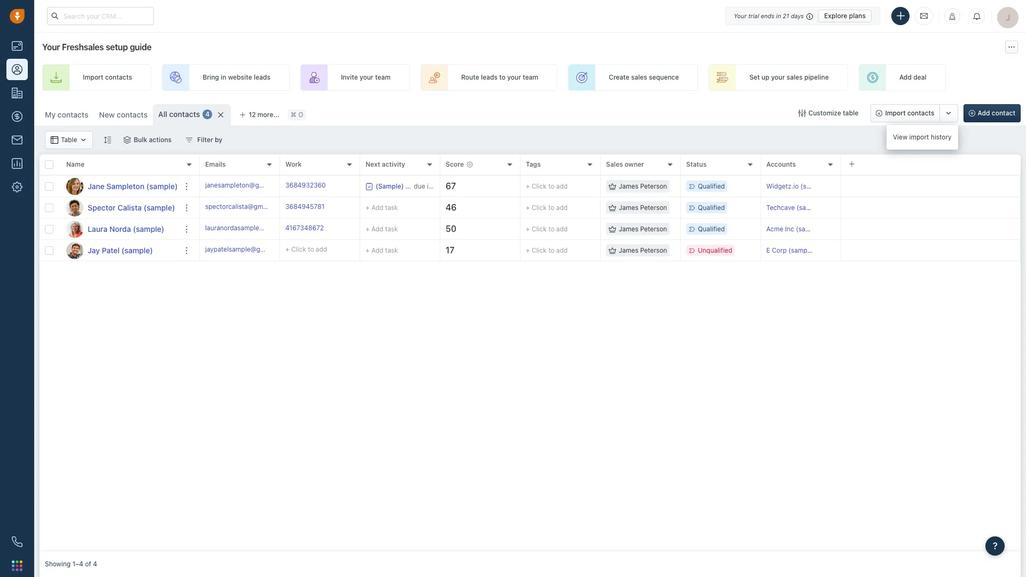 Task type: describe. For each thing, give the bounding box(es) containing it.
contacts right my
[[58, 110, 88, 119]]

invite
[[341, 73, 358, 82]]

actions
[[149, 136, 172, 144]]

+ click to add for 67
[[526, 182, 568, 190]]

17
[[446, 245, 455, 255]]

table
[[61, 136, 77, 144]]

view import history
[[893, 133, 952, 141]]

tags
[[526, 161, 541, 169]]

techcave
[[767, 204, 795, 212]]

your trial ends in 21 days
[[734, 12, 804, 19]]

add for 67
[[557, 182, 568, 190]]

jay
[[88, 246, 100, 255]]

container_wx8msf4aqz5i3rn1 image inside table popup button
[[51, 136, 58, 144]]

customize table button
[[792, 104, 866, 122]]

filter by
[[197, 136, 222, 144]]

import for import contacts button
[[886, 109, 906, 117]]

4167348672 link
[[286, 223, 324, 235]]

more...
[[258, 111, 280, 119]]

press space to select this row. row containing 17
[[200, 240, 1021, 261]]

my contacts
[[45, 110, 88, 119]]

invite your team
[[341, 73, 391, 82]]

bring in website leads link
[[162, 64, 290, 91]]

view import history menu item
[[887, 128, 958, 147]]

spector calista (sample) link
[[88, 202, 175, 213]]

contact
[[992, 109, 1016, 117]]

james peterson for 67
[[619, 182, 667, 190]]

12
[[249, 111, 256, 119]]

import contacts for import contacts link
[[83, 73, 132, 82]]

jay patel (sample)
[[88, 246, 153, 255]]

+ click to add for 17
[[526, 246, 568, 254]]

set
[[750, 73, 760, 82]]

name
[[66, 161, 84, 169]]

accounts
[[767, 161, 796, 169]]

+ click to add for 50
[[526, 225, 568, 233]]

press space to select this row. row containing 50
[[200, 219, 1021, 240]]

table
[[843, 109, 859, 117]]

create sales sequence
[[609, 73, 679, 82]]

bulk actions button
[[117, 131, 179, 149]]

lauranordasample@gmail.com link
[[205, 223, 296, 235]]

press space to select this row. row containing jane sampleton (sample)
[[40, 176, 200, 197]]

history
[[931, 133, 952, 141]]

task for 50
[[385, 225, 398, 233]]

acme inc (sample) link
[[767, 225, 823, 233]]

contacts down the setup
[[105, 73, 132, 82]]

route leads to your team
[[461, 73, 539, 82]]

peterson for 50
[[641, 225, 667, 233]]

widgetz.io (sample) link
[[767, 182, 828, 190]]

add deal link
[[859, 64, 946, 91]]

team inside 'link'
[[375, 73, 391, 82]]

lauranordasample@gmail.com
[[205, 224, 296, 232]]

set up your sales pipeline
[[750, 73, 829, 82]]

4167348672
[[286, 224, 324, 232]]

sales inside "link"
[[787, 73, 803, 82]]

new
[[99, 110, 115, 119]]

3684932360
[[286, 181, 326, 189]]

press space to select this row. row containing 67
[[200, 176, 1021, 197]]

your for your trial ends in 21 days
[[734, 12, 747, 19]]

widgetz.io (sample)
[[767, 182, 828, 190]]

bulk
[[134, 136, 147, 144]]

trial
[[749, 12, 760, 19]]

spectorcalista@gmail.com link
[[205, 202, 285, 213]]

task for 17
[[385, 246, 398, 254]]

of
[[85, 561, 91, 569]]

row group containing jane sampleton (sample)
[[40, 176, 200, 261]]

container_wx8msf4aqz5i3rn1 image inside "filter by" button
[[186, 136, 193, 144]]

status
[[687, 161, 707, 169]]

2 team from the left
[[523, 73, 539, 82]]

james peterson for 46
[[619, 204, 667, 212]]

your for your freshsales setup guide
[[42, 42, 60, 52]]

corp
[[772, 246, 787, 254]]

spector calista (sample)
[[88, 203, 175, 212]]

explore
[[825, 11, 848, 20]]

spector
[[88, 203, 116, 212]]

setup
[[106, 42, 128, 52]]

to for 46
[[549, 204, 555, 212]]

press space to select this row. row containing spector calista (sample)
[[40, 197, 200, 219]]

to for 50
[[549, 225, 555, 233]]

jay patel (sample) link
[[88, 245, 153, 256]]

deal
[[914, 73, 927, 82]]

to inside route leads to your team link
[[500, 73, 506, 82]]

add for 17
[[557, 246, 568, 254]]

import for import contacts link
[[83, 73, 103, 82]]

l image
[[66, 221, 83, 238]]

customize
[[809, 109, 842, 117]]

cell for 50
[[842, 219, 1021, 240]]

21
[[783, 12, 790, 19]]

3684945781
[[286, 203, 325, 211]]

⌘ o
[[291, 111, 303, 119]]

add deal
[[900, 73, 927, 82]]

techcave (sample)
[[767, 204, 824, 212]]

+ add task for 17
[[366, 246, 398, 254]]

add contact button
[[964, 104, 1021, 122]]

task for 46
[[385, 203, 398, 211]]

jaypatelsample@gmail.com
[[205, 245, 287, 253]]

spectorcalista@gmail.com 3684945781
[[205, 203, 325, 211]]

j image for jane sampleton (sample)
[[66, 178, 83, 195]]

add for 50
[[557, 225, 568, 233]]

james peterson for 50
[[619, 225, 667, 233]]

grid containing 67
[[40, 153, 1021, 552]]

up
[[762, 73, 770, 82]]

import contacts for import contacts button
[[886, 109, 935, 117]]

unqualified
[[698, 246, 733, 254]]

(sample) for laura norda (sample)
[[133, 224, 164, 233]]

row group containing 67
[[200, 176, 1021, 261]]

0 vertical spatial in
[[777, 12, 782, 19]]

to for 17
[[549, 246, 555, 254]]

46
[[446, 203, 457, 212]]

peterson for 17
[[641, 246, 667, 254]]

laura norda (sample)
[[88, 224, 164, 233]]

qualified for 46
[[698, 204, 725, 212]]

contacts inside button
[[908, 109, 935, 117]]

j image for jay patel (sample)
[[66, 242, 83, 259]]

route leads to your team link
[[421, 64, 558, 91]]

(sample) for acme inc (sample)
[[796, 225, 823, 233]]

50
[[446, 224, 457, 234]]

ends
[[761, 12, 775, 19]]

acme inc (sample)
[[767, 225, 823, 233]]

4 inside the all contacts 4
[[205, 110, 210, 118]]

import contacts link
[[42, 64, 151, 91]]

+ click to add for 46
[[526, 204, 568, 212]]

techcave (sample) link
[[767, 204, 824, 212]]

all
[[158, 110, 167, 119]]

explore plans link
[[819, 9, 872, 22]]

owner
[[625, 161, 644, 169]]

create sales sequence link
[[568, 64, 699, 91]]

laura norda (sample) link
[[88, 224, 164, 234]]

bring
[[203, 73, 219, 82]]

container_wx8msf4aqz5i3rn1 image inside bulk actions button
[[124, 136, 131, 144]]



Task type: vqa. For each thing, say whether or not it's contained in the screenshot.
'+ Click to add' for 3,200
no



Task type: locate. For each thing, give the bounding box(es) containing it.
in
[[777, 12, 782, 19], [221, 73, 226, 82]]

0 horizontal spatial import
[[83, 73, 103, 82]]

view
[[893, 133, 908, 141]]

add for 17
[[372, 246, 384, 254]]

your left trial
[[734, 12, 747, 19]]

emails
[[205, 161, 226, 169]]

spectorcalista@gmail.com
[[205, 203, 285, 211]]

4 james from the top
[[619, 246, 639, 254]]

1 team from the left
[[375, 73, 391, 82]]

patel
[[102, 246, 120, 255]]

create
[[609, 73, 630, 82]]

+
[[526, 182, 530, 190], [366, 203, 370, 211], [526, 204, 530, 212], [366, 225, 370, 233], [526, 225, 530, 233], [286, 245, 290, 253], [366, 246, 370, 254], [526, 246, 530, 254]]

e corp (sample)
[[767, 246, 816, 254]]

pipeline
[[805, 73, 829, 82]]

my
[[45, 110, 56, 119]]

new contacts
[[99, 110, 148, 119]]

calista
[[118, 203, 142, 212]]

filter
[[197, 136, 213, 144]]

2 cell from the top
[[842, 197, 1021, 218]]

2 vertical spatial + add task
[[366, 246, 398, 254]]

your right route
[[508, 73, 521, 82]]

+ add task for 46
[[366, 203, 398, 211]]

your right up
[[772, 73, 785, 82]]

cell for 17
[[842, 240, 1021, 261]]

(sample) right calista
[[144, 203, 175, 212]]

1–4
[[72, 561, 83, 569]]

import up view
[[886, 109, 906, 117]]

1 vertical spatial j image
[[66, 242, 83, 259]]

1 + add task from the top
[[366, 203, 398, 211]]

0 horizontal spatial your
[[360, 73, 374, 82]]

0 horizontal spatial in
[[221, 73, 226, 82]]

your left freshsales
[[42, 42, 60, 52]]

james for 46
[[619, 204, 639, 212]]

2 + add task from the top
[[366, 225, 398, 233]]

3 james from the top
[[619, 225, 639, 233]]

s image
[[66, 199, 83, 216]]

3 + add task from the top
[[366, 246, 398, 254]]

in right bring
[[221, 73, 226, 82]]

add contact
[[978, 109, 1016, 117]]

leads right website
[[254, 73, 271, 82]]

1 row group from the left
[[40, 176, 200, 261]]

janesampleton@gmail.com link
[[205, 181, 286, 192]]

plans
[[850, 11, 866, 20]]

table button
[[45, 131, 93, 149]]

1 james from the top
[[619, 182, 639, 190]]

0 vertical spatial qualified
[[698, 182, 725, 190]]

cell
[[842, 176, 1021, 197], [842, 197, 1021, 218], [842, 219, 1021, 240], [842, 240, 1021, 261]]

jane
[[88, 182, 105, 191]]

contacts right all at the left top
[[169, 110, 200, 119]]

click for 17
[[532, 246, 547, 254]]

jaypatelsample@gmail.com + click to add
[[205, 245, 327, 253]]

12 more...
[[249, 111, 280, 119]]

0 vertical spatial 4
[[205, 110, 210, 118]]

press space to select this row. row containing 46
[[200, 197, 1021, 219]]

peterson for 46
[[641, 204, 667, 212]]

activity
[[382, 161, 405, 169]]

import contacts down the setup
[[83, 73, 132, 82]]

add for 46
[[372, 203, 384, 211]]

0 vertical spatial import
[[83, 73, 103, 82]]

o
[[298, 111, 303, 119]]

2 + click to add from the top
[[526, 204, 568, 212]]

cell for 67
[[842, 176, 1021, 197]]

(sample) for e corp (sample)
[[789, 246, 816, 254]]

contacts up the view import history
[[908, 109, 935, 117]]

2 sales from the left
[[787, 73, 803, 82]]

contacts right new
[[117, 110, 148, 119]]

import inside import contacts link
[[83, 73, 103, 82]]

+ add task for 50
[[366, 225, 398, 233]]

(sample) down the laura norda (sample) link
[[122, 246, 153, 255]]

your right the invite
[[360, 73, 374, 82]]

3 your from the left
[[772, 73, 785, 82]]

0 horizontal spatial import contacts
[[83, 73, 132, 82]]

sales right create on the top
[[632, 73, 648, 82]]

3 + click to add from the top
[[526, 225, 568, 233]]

janesampleton@gmail.com
[[205, 181, 286, 189]]

cell for 46
[[842, 197, 1021, 218]]

next activity
[[366, 161, 405, 169]]

your
[[734, 12, 747, 19], [42, 42, 60, 52]]

showing 1–4 of 4
[[45, 561, 97, 569]]

qualified for 67
[[698, 182, 725, 190]]

0 vertical spatial j image
[[66, 178, 83, 195]]

2 peterson from the top
[[641, 204, 667, 212]]

style_myh0__igzzd8unmi image
[[104, 136, 111, 144]]

leads right route
[[481, 73, 498, 82]]

sequence
[[649, 73, 679, 82]]

1 vertical spatial in
[[221, 73, 226, 82]]

3684932360 link
[[286, 181, 326, 192]]

2 james from the top
[[619, 204, 639, 212]]

container_wx8msf4aqz5i3rn1 image
[[799, 110, 806, 117], [51, 136, 58, 144], [609, 183, 617, 190], [609, 204, 617, 211]]

1 qualified from the top
[[698, 182, 725, 190]]

import inside import contacts button
[[886, 109, 906, 117]]

work
[[286, 161, 302, 169]]

(sample) down spector calista (sample) link
[[133, 224, 164, 233]]

press space to select this row. row
[[40, 176, 200, 197], [200, 176, 1021, 197], [40, 197, 200, 219], [200, 197, 1021, 219], [40, 219, 200, 240], [200, 219, 1021, 240], [40, 240, 200, 261], [200, 240, 1021, 261]]

2 james peterson from the top
[[619, 204, 667, 212]]

next
[[366, 161, 380, 169]]

peterson
[[641, 182, 667, 190], [641, 204, 667, 212], [641, 225, 667, 233], [641, 246, 667, 254]]

1 j image from the top
[[66, 178, 83, 195]]

my contacts button
[[40, 104, 94, 126], [45, 110, 88, 119]]

click
[[532, 182, 547, 190], [532, 204, 547, 212], [532, 225, 547, 233], [291, 245, 306, 253], [532, 246, 547, 254]]

showing
[[45, 561, 71, 569]]

1 peterson from the top
[[641, 182, 667, 190]]

(sample) for spector calista (sample)
[[144, 203, 175, 212]]

james for 17
[[619, 246, 639, 254]]

your freshsales setup guide
[[42, 42, 152, 52]]

container_wx8msf4aqz5i3rn1 image inside table popup button
[[80, 136, 87, 144]]

2 qualified from the top
[[698, 204, 725, 212]]

1 horizontal spatial import
[[886, 109, 906, 117]]

acme
[[767, 225, 784, 233]]

jaypatelsample@gmail.com link
[[205, 245, 287, 256]]

route
[[461, 73, 479, 82]]

4 up 'filter by'
[[205, 110, 210, 118]]

website
[[228, 73, 252, 82]]

click for 67
[[532, 182, 547, 190]]

name row
[[40, 155, 200, 176]]

phone image
[[12, 537, 22, 548]]

1 horizontal spatial your
[[508, 73, 521, 82]]

4 james peterson from the top
[[619, 246, 667, 254]]

0 horizontal spatial 4
[[93, 561, 97, 569]]

click for 50
[[532, 225, 547, 233]]

container_wx8msf4aqz5i3rn1 image inside customize table button
[[799, 110, 806, 117]]

1 + click to add from the top
[[526, 182, 568, 190]]

4 cell from the top
[[842, 240, 1021, 261]]

1 vertical spatial qualified
[[698, 204, 725, 212]]

j image left jay
[[66, 242, 83, 259]]

(sample) right inc
[[796, 225, 823, 233]]

(sample) for jay patel (sample)
[[122, 246, 153, 255]]

3 task from the top
[[385, 246, 398, 254]]

all contacts link
[[158, 109, 200, 120]]

import contacts group
[[871, 104, 958, 122]]

press space to select this row. row containing jay patel (sample)
[[40, 240, 200, 261]]

3 cell from the top
[[842, 219, 1021, 240]]

2 j image from the top
[[66, 242, 83, 259]]

1 your from the left
[[360, 73, 374, 82]]

4 peterson from the top
[[641, 246, 667, 254]]

4
[[205, 110, 210, 118], [93, 561, 97, 569]]

import down your freshsales setup guide
[[83, 73, 103, 82]]

0 horizontal spatial sales
[[632, 73, 648, 82]]

1 horizontal spatial in
[[777, 12, 782, 19]]

(sample) down widgetz.io (sample) link
[[797, 204, 824, 212]]

qualified for 50
[[698, 225, 725, 233]]

0 horizontal spatial leads
[[254, 73, 271, 82]]

4 right of
[[93, 561, 97, 569]]

send email image
[[921, 11, 928, 20]]

3 peterson from the top
[[641, 225, 667, 233]]

james for 67
[[619, 182, 639, 190]]

peterson for 67
[[641, 182, 667, 190]]

1 horizontal spatial 4
[[205, 110, 210, 118]]

import
[[83, 73, 103, 82], [886, 109, 906, 117]]

0 horizontal spatial team
[[375, 73, 391, 82]]

add for 46
[[557, 204, 568, 212]]

0 vertical spatial + add task
[[366, 203, 398, 211]]

import contacts
[[83, 73, 132, 82], [886, 109, 935, 117]]

⌘
[[291, 111, 297, 119]]

1 vertical spatial task
[[385, 225, 398, 233]]

grid
[[40, 153, 1021, 552]]

2 leads from the left
[[481, 73, 498, 82]]

your inside "link"
[[772, 73, 785, 82]]

jane sampleton (sample)
[[88, 182, 178, 191]]

1 vertical spatial import contacts
[[886, 109, 935, 117]]

3 qualified from the top
[[698, 225, 725, 233]]

2 horizontal spatial your
[[772, 73, 785, 82]]

0 horizontal spatial your
[[42, 42, 60, 52]]

by
[[215, 136, 222, 144]]

row group
[[40, 176, 200, 261], [200, 176, 1021, 261]]

sales left "pipeline"
[[787, 73, 803, 82]]

widgetz.io
[[767, 182, 799, 190]]

set up your sales pipeline link
[[709, 64, 849, 91]]

james for 50
[[619, 225, 639, 233]]

1 james peterson from the top
[[619, 182, 667, 190]]

in left 21
[[777, 12, 782, 19]]

Search your CRM... text field
[[47, 7, 154, 25]]

container_wx8msf4aqz5i3rn1 image
[[80, 136, 87, 144], [124, 136, 131, 144], [186, 136, 193, 144], [366, 183, 373, 190], [609, 225, 617, 233], [609, 247, 617, 254]]

1 horizontal spatial import contacts
[[886, 109, 935, 117]]

3 james peterson from the top
[[619, 225, 667, 233]]

1 vertical spatial your
[[42, 42, 60, 52]]

2 row group from the left
[[200, 176, 1021, 261]]

your
[[360, 73, 374, 82], [508, 73, 521, 82], [772, 73, 785, 82]]

1 vertical spatial + add task
[[366, 225, 398, 233]]

james peterson for 17
[[619, 246, 667, 254]]

bulk actions
[[134, 136, 172, 144]]

1 horizontal spatial team
[[523, 73, 539, 82]]

e
[[767, 246, 771, 254]]

67
[[446, 181, 456, 191]]

0 vertical spatial import contacts
[[83, 73, 132, 82]]

laura
[[88, 224, 108, 233]]

import contacts up import
[[886, 109, 935, 117]]

to
[[500, 73, 506, 82], [549, 182, 555, 190], [549, 204, 555, 212], [549, 225, 555, 233], [308, 245, 314, 253], [549, 246, 555, 254]]

click for 46
[[532, 204, 547, 212]]

2 task from the top
[[385, 225, 398, 233]]

1 vertical spatial 4
[[93, 561, 97, 569]]

1 sales from the left
[[632, 73, 648, 82]]

freshworks switcher image
[[12, 561, 22, 571]]

2 vertical spatial qualified
[[698, 225, 725, 233]]

(sample) right the sampleton at left
[[146, 182, 178, 191]]

1 horizontal spatial your
[[734, 12, 747, 19]]

import contacts inside button
[[886, 109, 935, 117]]

4 + click to add from the top
[[526, 246, 568, 254]]

1 cell from the top
[[842, 176, 1021, 197]]

(sample) up techcave (sample) link
[[801, 182, 828, 190]]

1 leads from the left
[[254, 73, 271, 82]]

new contacts button
[[94, 104, 153, 126], [99, 110, 148, 119]]

0 vertical spatial your
[[734, 12, 747, 19]]

sales owner
[[606, 161, 644, 169]]

1 vertical spatial import
[[886, 109, 906, 117]]

add inside "button"
[[978, 109, 991, 117]]

j image
[[66, 178, 83, 195], [66, 242, 83, 259]]

to for 67
[[549, 182, 555, 190]]

invite your team link
[[300, 64, 410, 91]]

1 task from the top
[[385, 203, 398, 211]]

name column header
[[61, 155, 200, 176]]

1 horizontal spatial leads
[[481, 73, 498, 82]]

j image left jane
[[66, 178, 83, 195]]

2 your from the left
[[508, 73, 521, 82]]

(sample) for jane sampleton (sample)
[[146, 182, 178, 191]]

james
[[619, 182, 639, 190], [619, 204, 639, 212], [619, 225, 639, 233], [619, 246, 639, 254]]

1 horizontal spatial sales
[[787, 73, 803, 82]]

customize table
[[809, 109, 859, 117]]

leads
[[254, 73, 271, 82], [481, 73, 498, 82]]

press space to select this row. row containing laura norda (sample)
[[40, 219, 200, 240]]

phone element
[[6, 531, 28, 553]]

(sample) right corp
[[789, 246, 816, 254]]

your inside 'link'
[[360, 73, 374, 82]]

0 vertical spatial task
[[385, 203, 398, 211]]

add for 50
[[372, 225, 384, 233]]

2 vertical spatial task
[[385, 246, 398, 254]]

norda
[[109, 224, 131, 233]]



